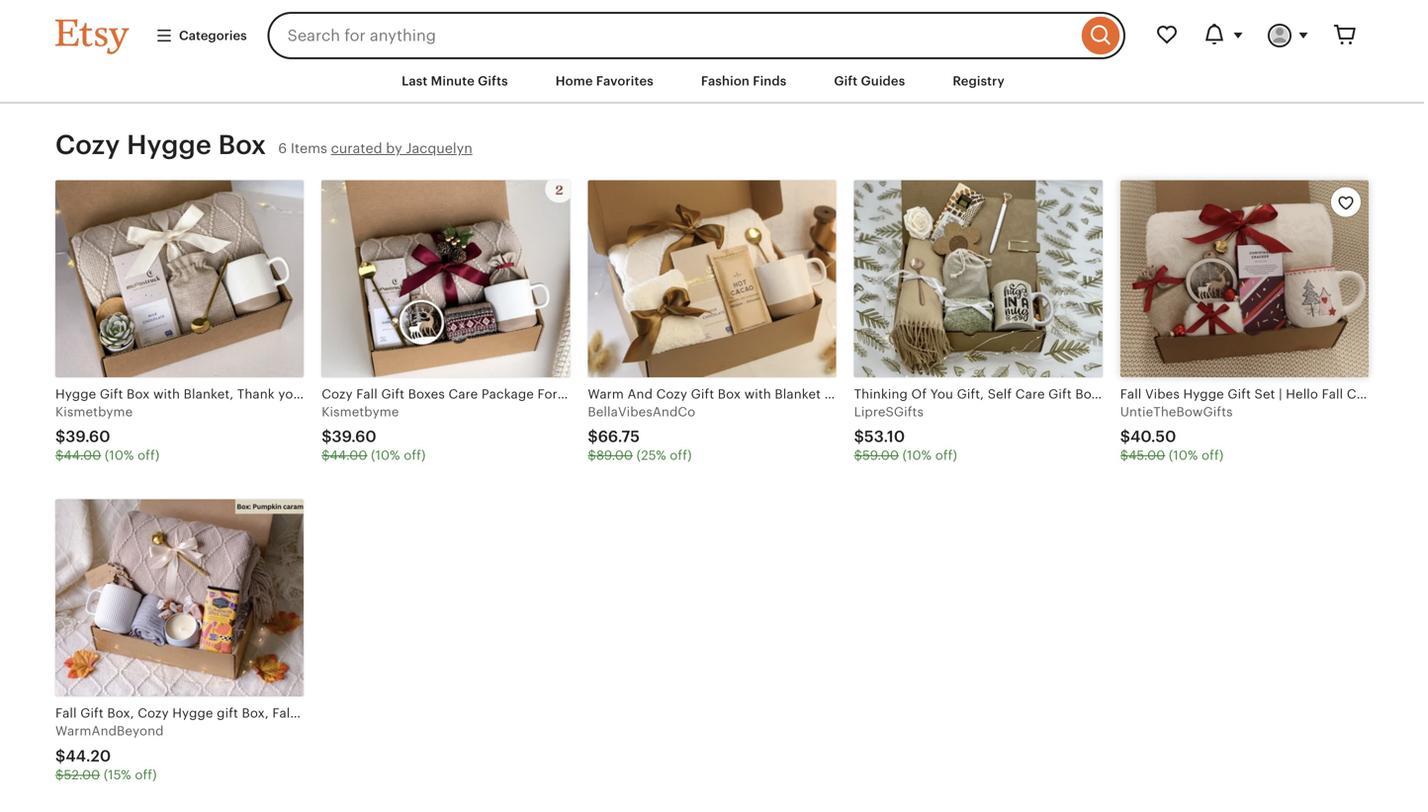 Task type: locate. For each thing, give the bounding box(es) containing it.
1 horizontal spatial kismetbyme $ 39.60 $ 44.00 (10% off)
[[322, 405, 426, 463]]

cozy
[[55, 130, 120, 160]]

2 39.60 from the left
[[332, 428, 377, 446]]

2 kismetbyme from the left
[[322, 405, 399, 420]]

(10% for thinking of you gift, self care gift box, hygge gift box, cozy gift box, box of sunshine, hug in a box, sending a hug, comfort gift basket image
[[902, 449, 932, 463]]

off) for fall gift box, cozy hygge gift box, fall gift basket for women and men, fall care package, fall gift set, fall thank you gift for team image
[[135, 768, 157, 783]]

3 (10% from the left
[[902, 449, 932, 463]]

off) for warm and cozy gift box with blanket | fall vibes gift set |  fall care package | hygge gift box | personalized gift | handmade mug image
[[670, 449, 692, 463]]

menu bar containing last minute gifts
[[20, 59, 1404, 104]]

kismetbyme $ 39.60 $ 44.00 (10% off)
[[55, 405, 160, 463], [322, 405, 426, 463]]

2 kismetbyme $ 39.60 $ 44.00 (10% off) from the left
[[322, 405, 426, 463]]

1 horizontal spatial 44.00
[[330, 449, 367, 463]]

39.60 for cozy fall gift boxes care package for her, birthday gift basket, get well soon gift, hygge gift box, thinking of you gift, self care package image
[[332, 428, 377, 446]]

off) inside warmandbeyond $ 44.20 $ 52.00 (15% off)
[[135, 768, 157, 783]]

44.00 for hygge gift box with blanket, thank you gift, thank you gift for friend, thank you gift box, thank you gift mentor, teacher, coworker image
[[64, 449, 101, 463]]

1 horizontal spatial 39.60
[[332, 428, 377, 446]]

gifts
[[478, 74, 508, 89]]

(10% for hygge gift box with blanket, thank you gift, thank you gift for friend, thank you gift box, thank you gift mentor, teacher, coworker image
[[105, 449, 134, 463]]

2 44.00 from the left
[[330, 449, 367, 463]]

off) inside 'untiethebowgifts $ 40.50 $ 45.00 (10% off)'
[[1202, 449, 1224, 463]]

categories banner
[[20, 0, 1404, 59]]

39.60
[[66, 428, 110, 446], [332, 428, 377, 446]]

1 (10% from the left
[[105, 449, 134, 463]]

53.10
[[864, 428, 905, 446]]

curated
[[331, 141, 382, 156]]

(10% for cozy fall gift boxes care package for her, birthday gift basket, get well soon gift, hygge gift box, thinking of you gift, self care package image
[[371, 449, 400, 463]]

0 horizontal spatial 44.00
[[64, 449, 101, 463]]

44.20
[[65, 748, 111, 766]]

(10% inside lipresgifts $ 53.10 $ 59.00 (10% off)
[[902, 449, 932, 463]]

44.00
[[64, 449, 101, 463], [330, 449, 367, 463]]

categories button
[[140, 18, 262, 53]]

none search field inside categories "banner"
[[268, 12, 1125, 59]]

fashion
[[701, 74, 750, 89]]

1 44.00 from the left
[[64, 449, 101, 463]]

kismetbyme
[[55, 405, 133, 420], [322, 405, 399, 420]]

(10% inside 'untiethebowgifts $ 40.50 $ 45.00 (10% off)'
[[1169, 449, 1198, 463]]

(10% for the fall vibes hygge gift set | hello fall care package, fall gift basket for women and men, fall gift set, warm and cozy gift box, cabin gifts image
[[1169, 449, 1198, 463]]

$
[[55, 428, 66, 446], [322, 428, 332, 446], [588, 428, 598, 446], [854, 428, 864, 446], [1120, 428, 1130, 446], [55, 449, 64, 463], [322, 449, 330, 463], [588, 449, 596, 463], [854, 449, 862, 463], [1120, 449, 1128, 463], [55, 748, 65, 766], [55, 768, 64, 783]]

guides
[[861, 74, 905, 89]]

gift guides link
[[819, 63, 920, 99]]

1 kismetbyme from the left
[[55, 405, 133, 420]]

1 kismetbyme $ 39.60 $ 44.00 (10% off) from the left
[[55, 405, 160, 463]]

None search field
[[268, 12, 1125, 59]]

gift
[[834, 74, 858, 89]]

items
[[291, 141, 327, 156]]

menu bar
[[20, 59, 1404, 104]]

warmandbeyond
[[55, 724, 164, 739]]

untiethebowgifts
[[1120, 405, 1233, 420]]

off) inside lipresgifts $ 53.10 $ 59.00 (10% off)
[[935, 449, 957, 463]]

bellavibesandco
[[588, 405, 695, 420]]

kismetbyme for cozy fall gift boxes care package for her, birthday gift basket, get well soon gift, hygge gift box, thinking of you gift, self care package image
[[322, 405, 399, 420]]

finds
[[753, 74, 787, 89]]

off) for cozy fall gift boxes care package for her, birthday gift basket, get well soon gift, hygge gift box, thinking of you gift, self care package image
[[404, 449, 426, 463]]

warm and cozy gift box with blanket | fall vibes gift set |  fall care package | hygge gift box | personalized gift | handmade mug image
[[588, 180, 836, 378]]

(25%
[[636, 449, 666, 463]]

(10%
[[105, 449, 134, 463], [371, 449, 400, 463], [902, 449, 932, 463], [1169, 449, 1198, 463]]

0 horizontal spatial kismetbyme $ 39.60 $ 44.00 (10% off)
[[55, 405, 160, 463]]

off) for the fall vibes hygge gift set | hello fall care package, fall gift basket for women and men, fall gift set, warm and cozy gift box, cabin gifts image
[[1202, 449, 1224, 463]]

1 horizontal spatial kismetbyme
[[322, 405, 399, 420]]

off) inside bellavibesandco $ 66.75 $ 89.00 (25% off)
[[670, 449, 692, 463]]

off)
[[137, 449, 160, 463], [404, 449, 426, 463], [670, 449, 692, 463], [935, 449, 957, 463], [1202, 449, 1224, 463], [135, 768, 157, 783]]

39.60 for hygge gift box with blanket, thank you gift, thank you gift for friend, thank you gift box, thank you gift mentor, teacher, coworker image
[[66, 428, 110, 446]]

categories
[[179, 28, 247, 43]]

lipresgifts $ 53.10 $ 59.00 (10% off)
[[854, 405, 957, 463]]

home
[[555, 74, 593, 89]]

1 39.60 from the left
[[66, 428, 110, 446]]

0 horizontal spatial kismetbyme
[[55, 405, 133, 420]]

0 horizontal spatial 39.60
[[66, 428, 110, 446]]

cozy fall gift boxes care package for her, birthday gift basket, get well soon gift, hygge gift box, thinking of you gift, self care package image
[[322, 180, 570, 378]]

4 (10% from the left
[[1169, 449, 1198, 463]]

by
[[386, 141, 402, 156]]

fashion finds link
[[686, 63, 801, 99]]

last minute gifts link
[[387, 63, 523, 99]]

2 (10% from the left
[[371, 449, 400, 463]]



Task type: vqa. For each thing, say whether or not it's contained in the screenshot.


Task type: describe. For each thing, give the bounding box(es) containing it.
6 items curated by jacquelyn
[[278, 141, 472, 156]]

44.00 for cozy fall gift boxes care package for her, birthday gift basket, get well soon gift, hygge gift box, thinking of you gift, self care package image
[[330, 449, 367, 463]]

6
[[278, 141, 287, 156]]

kismetbyme $ 39.60 $ 44.00 (10% off) for hygge gift box with blanket, thank you gift, thank you gift for friend, thank you gift box, thank you gift mentor, teacher, coworker image
[[55, 405, 160, 463]]

registry link
[[938, 63, 1019, 99]]

box
[[218, 130, 266, 160]]

hygge gift box with blanket, thank you gift, thank you gift for friend, thank you gift box, thank you gift mentor, teacher, coworker image
[[55, 180, 304, 378]]

favorites
[[596, 74, 654, 89]]

thinking of you gift, self care gift box, hygge gift box, cozy gift box, box of sunshine, hug in a box, sending a hug, comfort gift basket image
[[854, 180, 1102, 378]]

home favorites link
[[541, 63, 668, 99]]

kismetbyme $ 39.60 $ 44.00 (10% off) for cozy fall gift boxes care package for her, birthday gift basket, get well soon gift, hygge gift box, thinking of you gift, self care package image
[[322, 405, 426, 463]]

Search for anything text field
[[268, 12, 1077, 59]]

59.00
[[862, 449, 899, 463]]

lipresgifts
[[854, 405, 924, 420]]

off) for hygge gift box with blanket, thank you gift, thank you gift for friend, thank you gift box, thank you gift mentor, teacher, coworker image
[[137, 449, 160, 463]]

89.00
[[596, 449, 633, 463]]

kismetbyme for hygge gift box with blanket, thank you gift, thank you gift for friend, thank you gift box, thank you gift mentor, teacher, coworker image
[[55, 405, 133, 420]]

fall vibes hygge gift set | hello fall care package, fall gift basket for women and men, fall gift set, warm and cozy gift box, cabin gifts image
[[1120, 180, 1369, 378]]

registry
[[953, 74, 1005, 89]]

66.75
[[598, 428, 640, 446]]

last minute gifts
[[402, 74, 508, 89]]

gift guides
[[834, 74, 905, 89]]

bellavibesandco $ 66.75 $ 89.00 (25% off)
[[588, 405, 695, 463]]

45.00
[[1128, 449, 1165, 463]]

cozy hygge box
[[55, 130, 266, 160]]

hygge
[[127, 130, 212, 160]]

warmandbeyond $ 44.20 $ 52.00 (15% off)
[[55, 724, 164, 783]]

home favorites
[[555, 74, 654, 89]]

40.50
[[1130, 428, 1176, 446]]

fashion finds
[[701, 74, 787, 89]]

(15%
[[104, 768, 131, 783]]

off) for thinking of you gift, self care gift box, hygge gift box, cozy gift box, box of sunshine, hug in a box, sending a hug, comfort gift basket image
[[935, 449, 957, 463]]

untiethebowgifts $ 40.50 $ 45.00 (10% off)
[[1120, 405, 1233, 463]]

last
[[402, 74, 428, 89]]

minute
[[431, 74, 475, 89]]

jacquelyn
[[406, 141, 472, 156]]

52.00
[[64, 768, 100, 783]]

curated by jacquelyn link
[[331, 141, 472, 156]]

fall gift box, cozy hygge gift box, fall gift basket for women and men, fall care package, fall gift set, fall thank you gift for team image
[[55, 500, 304, 697]]



